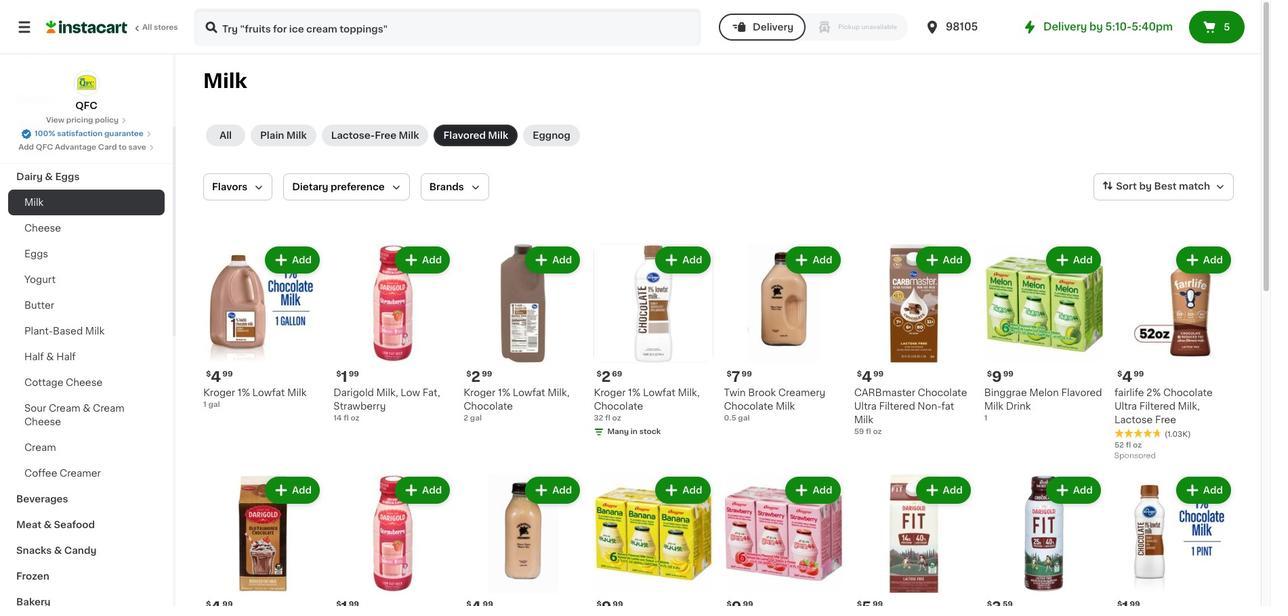 Task type: describe. For each thing, give the bounding box(es) containing it.
$ for fat
[[857, 371, 862, 378]]

milk, inside kroger 1% lowfat milk, chocolate 2 gal
[[548, 389, 570, 398]]

milk inside binggrae melon flavored milk drink 1
[[985, 402, 1004, 412]]

twin
[[724, 389, 746, 398]]

99 for fairlife 2% chocolate ultra filtered milk, lactose free
[[1134, 371, 1145, 378]]

& inside sour cream & cream cheese
[[83, 404, 90, 414]]

0 horizontal spatial qfc
[[36, 144, 53, 151]]

meat
[[16, 521, 41, 530]]

$ for 14
[[336, 371, 341, 378]]

add qfc advantage card to save
[[18, 144, 146, 151]]

4 for kroger
[[211, 370, 221, 384]]

many in stock
[[608, 429, 661, 436]]

milk left eggnog link
[[488, 131, 509, 140]]

coffee creamer
[[24, 469, 101, 479]]

view pricing policy
[[46, 117, 119, 124]]

ultra inside the carbmaster chocolate ultra filtered non-fat milk 59 fl oz
[[855, 402, 877, 412]]

gal inside kroger 1% lowfat milk 1 gal
[[208, 401, 220, 409]]

1 inside binggrae melon flavored milk drink 1
[[985, 415, 988, 422]]

0 horizontal spatial flavored
[[444, 131, 486, 140]]

melon
[[1030, 389, 1060, 398]]

product group containing 9
[[985, 244, 1104, 424]]

0 vertical spatial free
[[375, 131, 397, 140]]

best match
[[1155, 182, 1211, 191]]

$ 2 69
[[597, 370, 623, 384]]

fairlife 2% chocolate ultra filtered milk, lactose free
[[1115, 389, 1213, 425]]

produce
[[16, 146, 58, 156]]

plant-based milk link
[[8, 319, 165, 344]]

cream link
[[8, 435, 165, 461]]

milk up all link
[[203, 71, 247, 91]]

& for candy
[[54, 546, 62, 556]]

$ for gal
[[206, 371, 211, 378]]

frozen link
[[8, 564, 165, 590]]

milk inside the carbmaster chocolate ultra filtered non-fat milk 59 fl oz
[[855, 416, 874, 425]]

delivery by 5:10-5:40pm
[[1044, 22, 1174, 32]]

twin brook creamery chocolate milk 0.5 gal
[[724, 389, 826, 422]]

meat & seafood
[[16, 521, 95, 530]]

cheese link
[[8, 216, 165, 241]]

yogurt
[[24, 275, 56, 285]]

coffee
[[24, 469, 57, 479]]

chocolate inside kroger 1% lowfat milk, chocolate 2 gal
[[464, 402, 513, 412]]

milk, inside 'darigold milk, low fat, strawberry 14 fl oz'
[[377, 389, 398, 398]]

all stores link
[[46, 8, 179, 46]]

5 button
[[1190, 11, 1245, 43]]

dietary
[[292, 182, 329, 192]]

$ 1 99
[[336, 370, 359, 384]]

oz inside 'darigold milk, low fat, strawberry 14 fl oz'
[[351, 415, 360, 422]]

Best match Sort by field
[[1094, 174, 1235, 201]]

binggrae melon flavored milk drink 1
[[985, 389, 1103, 422]]

cottage cheese link
[[8, 370, 165, 396]]

lists link
[[8, 38, 165, 65]]

all link
[[206, 125, 245, 146]]

$ 2 99
[[467, 370, 492, 384]]

plain milk
[[260, 131, 307, 140]]

$ for 2
[[467, 371, 472, 378]]

kroger 1% lowfat milk 1 gal
[[203, 389, 307, 409]]

match
[[1180, 182, 1211, 191]]

plant-
[[24, 327, 53, 336]]

kroger for 4
[[203, 389, 235, 398]]

100% satisfaction guarantee
[[35, 130, 144, 138]]

cream down cottage cheese
[[49, 404, 80, 414]]

99 for kroger 1% lowfat milk
[[223, 371, 233, 378]]

59
[[855, 429, 865, 436]]

eggs link
[[8, 241, 165, 267]]

frozen
[[16, 572, 49, 582]]

Search field
[[195, 9, 700, 45]]

2 for $ 2 69
[[602, 370, 611, 384]]

ultra inside fairlife 2% chocolate ultra filtered milk, lactose free
[[1115, 402, 1138, 412]]

snacks & candy
[[16, 546, 97, 556]]

kroger inside kroger 1% lowfat milk, chocolate 32 fl oz
[[594, 389, 626, 398]]

lists
[[38, 47, 61, 56]]

2%
[[1147, 389, 1162, 398]]

milk link
[[8, 190, 165, 216]]

lactose-free milk
[[331, 131, 419, 140]]

by for delivery
[[1090, 22, 1104, 32]]

$ 7 99
[[727, 370, 752, 384]]

dietary preference button
[[284, 174, 410, 201]]

non-
[[918, 402, 942, 412]]

brands
[[430, 182, 464, 192]]

1% for 4
[[238, 389, 250, 398]]

99 for kroger 1% lowfat milk, chocolate
[[482, 371, 492, 378]]

1 horizontal spatial eggs
[[55, 172, 80, 182]]

thanksgiving link
[[8, 113, 165, 138]]

lactose-free milk link
[[322, 125, 429, 146]]

product group containing 7
[[724, 244, 844, 424]]

100%
[[35, 130, 55, 138]]

sort
[[1117, 182, 1138, 191]]

cheese inside sour cream & cream cheese
[[24, 418, 61, 427]]

seafood
[[54, 521, 95, 530]]

2 inside kroger 1% lowfat milk, chocolate 2 gal
[[464, 415, 469, 422]]

1 half from the left
[[24, 353, 44, 362]]

filtered inside the carbmaster chocolate ultra filtered non-fat milk 59 fl oz
[[880, 402, 916, 412]]

many
[[608, 429, 629, 436]]

drink
[[1007, 402, 1032, 412]]

delivery by 5:10-5:40pm link
[[1022, 19, 1174, 35]]

chocolate inside "twin brook creamery chocolate milk 0.5 gal"
[[724, 402, 774, 412]]

carbmaster chocolate ultra filtered non-fat milk 59 fl oz
[[855, 389, 968, 436]]

in
[[631, 429, 638, 436]]

1 horizontal spatial qfc
[[75, 101, 97, 111]]

fl inside 'darigold milk, low fat, strawberry 14 fl oz'
[[344, 415, 349, 422]]

1 inside kroger 1% lowfat milk 1 gal
[[203, 401, 207, 409]]

stores
[[154, 24, 178, 31]]

flavored milk link
[[434, 125, 518, 146]]

produce link
[[8, 138, 165, 164]]

plant-based milk
[[24, 327, 105, 336]]

32
[[594, 415, 604, 422]]

oz up sponsored badge image
[[1134, 442, 1142, 450]]

advantage
[[55, 144, 96, 151]]

thanksgiving
[[16, 121, 81, 130]]

5:40pm
[[1132, 22, 1174, 32]]

policy
[[95, 117, 119, 124]]

beverages link
[[8, 487, 165, 513]]

binggrae
[[985, 389, 1028, 398]]

delivery for delivery
[[753, 22, 794, 32]]

$ for 0.5
[[727, 371, 732, 378]]

all stores
[[142, 24, 178, 31]]

based
[[53, 327, 83, 336]]

plain milk link
[[251, 125, 316, 146]]

fat
[[942, 402, 955, 412]]

qfc logo image
[[74, 71, 99, 96]]

snacks
[[16, 546, 52, 556]]



Task type: locate. For each thing, give the bounding box(es) containing it.
1 kroger from the left
[[203, 389, 235, 398]]

butter
[[24, 301, 54, 311]]

2 left '69'
[[602, 370, 611, 384]]

kroger
[[203, 389, 235, 398], [464, 389, 496, 398], [594, 389, 626, 398]]

1 horizontal spatial gal
[[470, 415, 482, 422]]

0 horizontal spatial 2
[[464, 415, 469, 422]]

dairy & eggs link
[[8, 164, 165, 190]]

by
[[1090, 22, 1104, 32], [1140, 182, 1152, 191]]

milk right 'based'
[[85, 327, 105, 336]]

by for sort
[[1140, 182, 1152, 191]]

creamery
[[779, 389, 826, 398]]

recipes link
[[8, 87, 165, 113]]

lowfat inside kroger 1% lowfat milk, chocolate 2 gal
[[513, 389, 546, 398]]

eggs up 'yogurt'
[[24, 249, 48, 259]]

2 vertical spatial cheese
[[24, 418, 61, 427]]

99 up kroger 1% lowfat milk 1 gal at the left bottom of page
[[223, 371, 233, 378]]

1 4 from the left
[[211, 370, 221, 384]]

$ up binggrae
[[988, 371, 993, 378]]

sour cream & cream cheese
[[24, 404, 125, 427]]

milk, inside kroger 1% lowfat milk, chocolate 32 fl oz
[[678, 389, 700, 398]]

flavored inside binggrae melon flavored milk drink 1
[[1062, 389, 1103, 398]]

oz inside kroger 1% lowfat milk, chocolate 32 fl oz
[[613, 415, 621, 422]]

qfc link
[[74, 71, 99, 113]]

8 $ from the left
[[1118, 371, 1123, 378]]

milk down dairy
[[24, 198, 44, 207]]

half down the plant-based milk
[[56, 353, 76, 362]]

dietary preference
[[292, 182, 385, 192]]

view
[[46, 117, 64, 124]]

1 horizontal spatial half
[[56, 353, 76, 362]]

5 $ from the left
[[727, 371, 732, 378]]

& right dairy
[[45, 172, 53, 182]]

delivery for delivery by 5:10-5:40pm
[[1044, 22, 1088, 32]]

1 horizontal spatial flavored
[[1062, 389, 1103, 398]]

milk inside 'link'
[[85, 327, 105, 336]]

2 lowfat from the left
[[513, 389, 546, 398]]

98105
[[946, 22, 979, 32]]

1 horizontal spatial $ 4 99
[[857, 370, 884, 384]]

2 vertical spatial 1
[[985, 415, 988, 422]]

& left candy
[[54, 546, 62, 556]]

sort by
[[1117, 182, 1152, 191]]

52 fl oz
[[1115, 442, 1142, 450]]

cream down cottage cheese link
[[93, 404, 125, 414]]

4 up kroger 1% lowfat milk 1 gal at the left bottom of page
[[211, 370, 221, 384]]

milk,
[[377, 389, 398, 398], [548, 389, 570, 398], [678, 389, 700, 398], [1179, 402, 1201, 412]]

milk inside kroger 1% lowfat milk 1 gal
[[287, 389, 307, 398]]

& inside 'link'
[[46, 353, 54, 362]]

1 horizontal spatial delivery
[[1044, 22, 1088, 32]]

half down 'plant-'
[[24, 353, 44, 362]]

by left 5:10-
[[1090, 22, 1104, 32]]

product group containing 1
[[334, 244, 453, 424]]

add qfc advantage card to save link
[[18, 142, 154, 153]]

oz right 59
[[873, 429, 882, 436]]

ultra down fairlife at bottom
[[1115, 402, 1138, 412]]

1 horizontal spatial 4
[[862, 370, 872, 384]]

kroger inside kroger 1% lowfat milk 1 gal
[[203, 389, 235, 398]]

1 filtered from the left
[[880, 402, 916, 412]]

lowfat inside kroger 1% lowfat milk 1 gal
[[253, 389, 285, 398]]

gal inside "twin brook creamery chocolate milk 0.5 gal"
[[739, 415, 750, 422]]

1 horizontal spatial filtered
[[1140, 402, 1176, 412]]

all inside all stores link
[[142, 24, 152, 31]]

eggnog
[[533, 131, 571, 140]]

eggnog link
[[524, 125, 580, 146]]

2 horizontal spatial 2
[[602, 370, 611, 384]]

lactose
[[1115, 416, 1153, 425]]

chocolate right 2%
[[1164, 389, 1213, 398]]

99 inside $ 2 99
[[482, 371, 492, 378]]

99
[[223, 371, 233, 378], [349, 371, 359, 378], [482, 371, 492, 378], [742, 371, 752, 378], [874, 371, 884, 378], [1004, 371, 1014, 378], [1134, 371, 1145, 378]]

99 up kroger 1% lowfat milk, chocolate 2 gal
[[482, 371, 492, 378]]

$ 4 99 for carbmaster
[[857, 370, 884, 384]]

satisfaction
[[57, 130, 103, 138]]

all for all
[[220, 131, 232, 140]]

99 up fairlife at bottom
[[1134, 371, 1145, 378]]

product group
[[203, 244, 323, 411], [334, 244, 453, 424], [464, 244, 583, 424], [594, 244, 714, 441], [724, 244, 844, 424], [855, 244, 974, 438], [985, 244, 1104, 424], [1115, 244, 1235, 464], [203, 475, 323, 607], [334, 475, 453, 607], [464, 475, 583, 607], [594, 475, 714, 607], [724, 475, 844, 607], [855, 475, 974, 607], [985, 475, 1104, 607], [1115, 475, 1235, 607]]

free up (1.03k)
[[1156, 416, 1177, 425]]

kroger 1% lowfat milk, chocolate 32 fl oz
[[594, 389, 700, 422]]

0 vertical spatial eggs
[[55, 172, 80, 182]]

all
[[142, 24, 152, 31], [220, 131, 232, 140]]

$ up carbmaster
[[857, 371, 862, 378]]

delivery inside button
[[753, 22, 794, 32]]

1% inside kroger 1% lowfat milk, chocolate 32 fl oz
[[629, 389, 641, 398]]

$ 4 99 up kroger 1% lowfat milk 1 gal at the left bottom of page
[[206, 370, 233, 384]]

2 $ from the left
[[336, 371, 341, 378]]

1 horizontal spatial all
[[220, 131, 232, 140]]

chocolate up fat
[[918, 389, 968, 398]]

2 horizontal spatial kroger
[[594, 389, 626, 398]]

cream
[[49, 404, 80, 414], [93, 404, 125, 414], [24, 443, 56, 453]]

0 horizontal spatial all
[[142, 24, 152, 31]]

$ inside $ 7 99
[[727, 371, 732, 378]]

2 99 from the left
[[349, 371, 359, 378]]

delivery button
[[719, 14, 806, 41]]

fl inside the carbmaster chocolate ultra filtered non-fat milk 59 fl oz
[[866, 429, 872, 436]]

view pricing policy link
[[46, 115, 127, 126]]

all left stores
[[142, 24, 152, 31]]

2 down $ 2 99
[[464, 415, 469, 422]]

1 horizontal spatial kroger
[[464, 389, 496, 398]]

service type group
[[719, 14, 908, 41]]

qfc
[[75, 101, 97, 111], [36, 144, 53, 151]]

1 vertical spatial cheese
[[66, 378, 103, 388]]

4 up fairlife at bottom
[[1123, 370, 1133, 384]]

free inside fairlife 2% chocolate ultra filtered milk, lactose free
[[1156, 416, 1177, 425]]

99 up darigold
[[349, 371, 359, 378]]

filtered inside fairlife 2% chocolate ultra filtered milk, lactose free
[[1140, 402, 1176, 412]]

1 lowfat from the left
[[253, 389, 285, 398]]

& down cottage cheese link
[[83, 404, 90, 414]]

flavors
[[212, 182, 248, 192]]

lowfat for 4
[[253, 389, 285, 398]]

7 99 from the left
[[1134, 371, 1145, 378]]

3 1% from the left
[[629, 389, 641, 398]]

2 for $ 2 99
[[472, 370, 481, 384]]

0 horizontal spatial filtered
[[880, 402, 916, 412]]

4 up carbmaster
[[862, 370, 872, 384]]

2 horizontal spatial lowfat
[[643, 389, 676, 398]]

kroger 1% lowfat milk, chocolate 2 gal
[[464, 389, 570, 422]]

& right meat
[[44, 521, 52, 530]]

1 horizontal spatial 1%
[[498, 389, 511, 398]]

fl right 59
[[866, 429, 872, 436]]

99 inside "$ 9 99"
[[1004, 371, 1014, 378]]

cottage cheese
[[24, 378, 103, 388]]

add button
[[266, 248, 319, 273], [397, 248, 449, 273], [527, 248, 579, 273], [657, 248, 709, 273], [787, 248, 840, 273], [918, 248, 970, 273], [1048, 248, 1100, 273], [1178, 248, 1230, 273], [266, 479, 319, 503], [397, 479, 449, 503], [527, 479, 579, 503], [657, 479, 709, 503], [787, 479, 840, 503], [918, 479, 970, 503], [1048, 479, 1100, 503], [1178, 479, 1230, 503]]

5 99 from the left
[[874, 371, 884, 378]]

1 vertical spatial flavored
[[1062, 389, 1103, 398]]

None search field
[[194, 8, 702, 46]]

by right sort
[[1140, 182, 1152, 191]]

★★★★★
[[1115, 429, 1163, 439], [1115, 429, 1163, 439]]

0 horizontal spatial ultra
[[855, 402, 877, 412]]

pricing
[[66, 117, 93, 124]]

1 vertical spatial all
[[220, 131, 232, 140]]

2 horizontal spatial 4
[[1123, 370, 1133, 384]]

fl inside kroger 1% lowfat milk, chocolate 32 fl oz
[[606, 415, 611, 422]]

$ left '69'
[[597, 371, 602, 378]]

chocolate up "32"
[[594, 402, 644, 412]]

0 horizontal spatial half
[[24, 353, 44, 362]]

0 horizontal spatial kroger
[[203, 389, 235, 398]]

2 horizontal spatial gal
[[739, 415, 750, 422]]

7 $ from the left
[[988, 371, 993, 378]]

1 horizontal spatial by
[[1140, 182, 1152, 191]]

fl right 14
[[344, 415, 349, 422]]

plain
[[260, 131, 284, 140]]

1 vertical spatial by
[[1140, 182, 1152, 191]]

$ up kroger 1% lowfat milk 1 gal at the left bottom of page
[[206, 371, 211, 378]]

99 for darigold milk, low fat, strawberry
[[349, 371, 359, 378]]

flavored up brands dropdown button
[[444, 131, 486, 140]]

0 horizontal spatial $ 4 99
[[206, 370, 233, 384]]

99 up carbmaster
[[874, 371, 884, 378]]

guarantee
[[104, 130, 144, 138]]

chocolate inside kroger 1% lowfat milk, chocolate 32 fl oz
[[594, 402, 644, 412]]

oz up the many
[[613, 415, 621, 422]]

milk down creamery
[[776, 402, 795, 412]]

1 99 from the left
[[223, 371, 233, 378]]

0 horizontal spatial eggs
[[24, 249, 48, 259]]

kroger for 2
[[464, 389, 496, 398]]

3 $ 4 99 from the left
[[1118, 370, 1145, 384]]

cheese down sour
[[24, 418, 61, 427]]

to
[[119, 144, 127, 151]]

fl right 52
[[1127, 442, 1132, 450]]

$ inside $ 2 99
[[467, 371, 472, 378]]

& for half
[[46, 353, 54, 362]]

by inside field
[[1140, 182, 1152, 191]]

99 right 7
[[742, 371, 752, 378]]

2 ultra from the left
[[1115, 402, 1138, 412]]

1 horizontal spatial lowfat
[[513, 389, 546, 398]]

$ up twin
[[727, 371, 732, 378]]

darigold
[[334, 389, 374, 398]]

gal inside kroger 1% lowfat milk, chocolate 2 gal
[[470, 415, 482, 422]]

99 for twin brook creamery chocolate milk
[[742, 371, 752, 378]]

6 $ from the left
[[857, 371, 862, 378]]

1% inside kroger 1% lowfat milk 1 gal
[[238, 389, 250, 398]]

milk right 'plain'
[[287, 131, 307, 140]]

sour
[[24, 404, 46, 414]]

2 filtered from the left
[[1140, 402, 1176, 412]]

3 $ from the left
[[467, 371, 472, 378]]

2 up kroger 1% lowfat milk, chocolate 2 gal
[[472, 370, 481, 384]]

4 for carbmaster
[[862, 370, 872, 384]]

oz inside the carbmaster chocolate ultra filtered non-fat milk 59 fl oz
[[873, 429, 882, 436]]

sour cream & cream cheese link
[[8, 396, 165, 435]]

oz down strawberry
[[351, 415, 360, 422]]

2
[[472, 370, 481, 384], [602, 370, 611, 384], [464, 415, 469, 422]]

5
[[1225, 22, 1231, 32]]

$ up darigold
[[336, 371, 341, 378]]

lactose-
[[331, 131, 375, 140]]

$ up fairlife at bottom
[[1118, 371, 1123, 378]]

0 vertical spatial 1
[[341, 370, 348, 384]]

$ up kroger 1% lowfat milk, chocolate 2 gal
[[467, 371, 472, 378]]

qfc down 100%
[[36, 144, 53, 151]]

$ inside the $ 1 99
[[336, 371, 341, 378]]

gal for 2
[[470, 415, 482, 422]]

2 kroger from the left
[[464, 389, 496, 398]]

darigold milk, low fat, strawberry 14 fl oz
[[334, 389, 440, 422]]

2 horizontal spatial $ 4 99
[[1118, 370, 1145, 384]]

99 for carbmaster chocolate ultra filtered non-fat milk
[[874, 371, 884, 378]]

0 horizontal spatial delivery
[[753, 22, 794, 32]]

2 $ 4 99 from the left
[[857, 370, 884, 384]]

0.5
[[724, 415, 737, 422]]

7
[[732, 370, 741, 384]]

chocolate inside the carbmaster chocolate ultra filtered non-fat milk 59 fl oz
[[918, 389, 968, 398]]

carbmaster
[[855, 389, 916, 398]]

card
[[98, 144, 117, 151]]

free up the preference
[[375, 131, 397, 140]]

69
[[612, 371, 623, 378]]

milk left darigold
[[287, 389, 307, 398]]

half & half
[[24, 353, 76, 362]]

& for eggs
[[45, 172, 53, 182]]

0 vertical spatial flavored
[[444, 131, 486, 140]]

strawberry
[[334, 402, 386, 412]]

3 lowfat from the left
[[643, 389, 676, 398]]

0 horizontal spatial 1%
[[238, 389, 250, 398]]

52
[[1115, 442, 1125, 450]]

2 horizontal spatial 1%
[[629, 389, 641, 398]]

0 horizontal spatial 1
[[203, 401, 207, 409]]

cream up coffee
[[24, 443, 56, 453]]

1 horizontal spatial free
[[1156, 416, 1177, 425]]

0 vertical spatial all
[[142, 24, 152, 31]]

5:10-
[[1106, 22, 1132, 32]]

0 horizontal spatial 4
[[211, 370, 221, 384]]

delivery
[[1044, 22, 1088, 32], [753, 22, 794, 32]]

milk right lactose-
[[399, 131, 419, 140]]

milk, inside fairlife 2% chocolate ultra filtered milk, lactose free
[[1179, 402, 1201, 412]]

99 right 9
[[1004, 371, 1014, 378]]

qfc up view pricing policy link
[[75, 101, 97, 111]]

recipes
[[16, 95, 56, 104]]

99 inside $ 7 99
[[742, 371, 752, 378]]

0 horizontal spatial lowfat
[[253, 389, 285, 398]]

$ 4 99 for kroger
[[206, 370, 233, 384]]

1 $ 4 99 from the left
[[206, 370, 233, 384]]

& up cottage
[[46, 353, 54, 362]]

0 horizontal spatial gal
[[208, 401, 220, 409]]

lowfat for 2
[[513, 389, 546, 398]]

0 horizontal spatial by
[[1090, 22, 1104, 32]]

1% for 2
[[498, 389, 511, 398]]

filtered down carbmaster
[[880, 402, 916, 412]]

brook
[[749, 389, 776, 398]]

fat,
[[423, 389, 440, 398]]

99 inside the $ 1 99
[[349, 371, 359, 378]]

3 99 from the left
[[482, 371, 492, 378]]

0 horizontal spatial free
[[375, 131, 397, 140]]

half & half link
[[8, 344, 165, 370]]

2 4 from the left
[[862, 370, 872, 384]]

3 4 from the left
[[1123, 370, 1133, 384]]

gal for 7
[[739, 415, 750, 422]]

chocolate down brook
[[724, 402, 774, 412]]

1 1% from the left
[[238, 389, 250, 398]]

chocolate down $ 2 99
[[464, 402, 513, 412]]

cream inside cream link
[[24, 443, 56, 453]]

milk up 59
[[855, 416, 874, 425]]

4 99 from the left
[[742, 371, 752, 378]]

all inside all link
[[220, 131, 232, 140]]

1 vertical spatial 1
[[203, 401, 207, 409]]

98105 button
[[925, 8, 1006, 46]]

$ for 1
[[988, 371, 993, 378]]

kroger inside kroger 1% lowfat milk, chocolate 2 gal
[[464, 389, 496, 398]]

& for seafood
[[44, 521, 52, 530]]

1 $ from the left
[[206, 371, 211, 378]]

add
[[18, 144, 34, 151], [292, 256, 312, 265], [422, 256, 442, 265], [553, 256, 572, 265], [683, 256, 703, 265], [813, 256, 833, 265], [943, 256, 963, 265], [1074, 256, 1093, 265], [1204, 256, 1224, 265], [292, 486, 312, 496], [422, 486, 442, 496], [553, 486, 572, 496], [683, 486, 703, 496], [813, 486, 833, 496], [943, 486, 963, 496], [1074, 486, 1093, 496], [1204, 486, 1224, 496]]

sponsored badge image
[[1115, 453, 1156, 460]]

yogurt link
[[8, 267, 165, 293]]

1 horizontal spatial ultra
[[1115, 402, 1138, 412]]

milk down binggrae
[[985, 402, 1004, 412]]

1 vertical spatial qfc
[[36, 144, 53, 151]]

lowfat inside kroger 1% lowfat milk, chocolate 32 fl oz
[[643, 389, 676, 398]]

meat & seafood link
[[8, 513, 165, 538]]

instacart logo image
[[46, 19, 127, 35]]

$ inside "$ 9 99"
[[988, 371, 993, 378]]

milk inside "twin brook creamery chocolate milk 0.5 gal"
[[776, 402, 795, 412]]

filtered down 2%
[[1140, 402, 1176, 412]]

chocolate
[[918, 389, 968, 398], [1164, 389, 1213, 398], [464, 402, 513, 412], [594, 402, 644, 412], [724, 402, 774, 412]]

cottage
[[24, 378, 63, 388]]

dairy
[[16, 172, 43, 182]]

3 kroger from the left
[[594, 389, 626, 398]]

1% inside kroger 1% lowfat milk, chocolate 2 gal
[[498, 389, 511, 398]]

stock
[[640, 429, 661, 436]]

$ 4 99 up carbmaster
[[857, 370, 884, 384]]

&
[[45, 172, 53, 182], [46, 353, 54, 362], [83, 404, 90, 414], [44, 521, 52, 530], [54, 546, 62, 556]]

all for all stores
[[142, 24, 152, 31]]

4 $ from the left
[[597, 371, 602, 378]]

1 horizontal spatial 1
[[341, 370, 348, 384]]

99 for binggrae melon flavored milk drink
[[1004, 371, 1014, 378]]

chocolate inside fairlife 2% chocolate ultra filtered milk, lactose free
[[1164, 389, 1213, 398]]

eggs down advantage
[[55, 172, 80, 182]]

1 vertical spatial free
[[1156, 416, 1177, 425]]

$ inside the $ 2 69
[[597, 371, 602, 378]]

lowfat
[[253, 389, 285, 398], [513, 389, 546, 398], [643, 389, 676, 398]]

0 vertical spatial qfc
[[75, 101, 97, 111]]

4
[[211, 370, 221, 384], [862, 370, 872, 384], [1123, 370, 1133, 384]]

all left 'plain'
[[220, 131, 232, 140]]

2 half from the left
[[56, 353, 76, 362]]

ultra down carbmaster
[[855, 402, 877, 412]]

snacks & candy link
[[8, 538, 165, 564]]

1 vertical spatial eggs
[[24, 249, 48, 259]]

2 horizontal spatial 1
[[985, 415, 988, 422]]

1 horizontal spatial 2
[[472, 370, 481, 384]]

0 vertical spatial by
[[1090, 22, 1104, 32]]

brands button
[[421, 174, 489, 201]]

0 vertical spatial cheese
[[24, 224, 61, 233]]

2 1% from the left
[[498, 389, 511, 398]]

$
[[206, 371, 211, 378], [336, 371, 341, 378], [467, 371, 472, 378], [597, 371, 602, 378], [727, 371, 732, 378], [857, 371, 862, 378], [988, 371, 993, 378], [1118, 371, 1123, 378]]

fl
[[344, 415, 349, 422], [606, 415, 611, 422], [866, 429, 872, 436], [1127, 442, 1132, 450]]

cheese up eggs link
[[24, 224, 61, 233]]

fl right "32"
[[606, 415, 611, 422]]

cheese down half & half 'link'
[[66, 378, 103, 388]]

flavored right melon
[[1062, 389, 1103, 398]]

6 99 from the left
[[1004, 371, 1014, 378]]

fairlife
[[1115, 389, 1145, 398]]

flavored milk
[[444, 131, 509, 140]]

1 ultra from the left
[[855, 402, 877, 412]]

$ 4 99 up fairlife at bottom
[[1118, 370, 1145, 384]]



Task type: vqa. For each thing, say whether or not it's contained in the screenshot.
BY in field
yes



